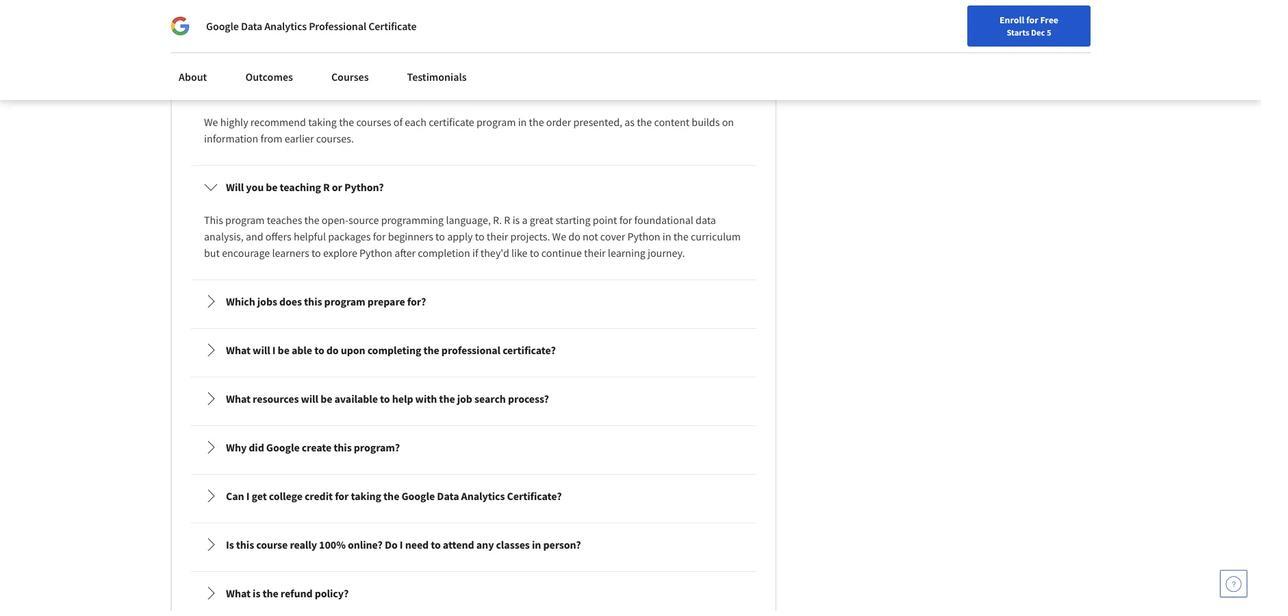 Task type: describe. For each thing, give the bounding box(es) containing it.
get
[[252, 489, 267, 503]]

do inside dropdown button
[[327, 343, 339, 357]]

able
[[292, 343, 312, 357]]

google data analytics professional certificate
[[206, 19, 417, 33]]

not
[[583, 230, 598, 243]]

program?
[[354, 441, 400, 454]]

why
[[226, 441, 247, 454]]

you're
[[275, 17, 304, 31]]

certificate?
[[507, 489, 562, 503]]

open-
[[322, 213, 349, 227]]

learning
[[608, 246, 646, 260]]

completely
[[306, 17, 357, 31]]

program inside "we highly recommend taking the courses of each certificate program in the order presented, as the content builds on information from earlier courses."
[[477, 115, 516, 129]]

for inside the enroll for free starts dec 5
[[1027, 14, 1039, 26]]

completion
[[418, 246, 470, 260]]

like
[[512, 246, 528, 260]]

person?
[[543, 538, 581, 552]]

0 vertical spatial their
[[487, 230, 509, 243]]

1 horizontal spatial need
[[405, 538, 429, 552]]

a inside dropdown button
[[375, 82, 381, 96]]

for inside none! whether you're completely new to the job field or have had some exposure, a google career certificate is the right program for you.
[[270, 34, 282, 48]]

or inside none! whether you're completely new to the job field or have had some exposure, a google career certificate is the right program for you.
[[449, 17, 459, 31]]

starting
[[556, 213, 591, 227]]

0 horizontal spatial python
[[360, 246, 393, 260]]

1 horizontal spatial this
[[304, 295, 322, 309]]

teaches
[[267, 213, 302, 227]]

to right able
[[315, 343, 324, 357]]

dec
[[1032, 27, 1046, 38]]

is this course really 100% online? do i need to attend any classes in person?
[[226, 538, 581, 552]]

highly
[[220, 115, 248, 129]]

outcomes link
[[237, 62, 301, 92]]

r inside dropdown button
[[323, 180, 330, 194]]

for right point
[[620, 213, 633, 227]]

a inside none! whether you're completely new to the job field or have had some exposure, a google career certificate is the right program for you.
[[579, 17, 584, 31]]

available
[[335, 392, 378, 406]]

help center image
[[1226, 575, 1243, 592]]

data inside dropdown button
[[437, 489, 459, 503]]

source
[[349, 213, 379, 227]]

they'd
[[481, 246, 509, 260]]

for down source
[[373, 230, 386, 243]]

to down the 'helpful'
[[312, 246, 321, 260]]

data
[[696, 213, 716, 227]]

0 horizontal spatial certificate
[[369, 19, 417, 33]]

1 vertical spatial will
[[301, 392, 319, 406]]

find your new career link
[[875, 14, 974, 31]]

classes
[[496, 538, 530, 552]]

new
[[359, 17, 378, 31]]

courses inside "we highly recommend taking the courses of each certificate program in the order presented, as the content builds on information from earlier courses."
[[356, 115, 392, 129]]

testimonials link
[[399, 62, 475, 92]]

opens in a new tab image
[[326, 443, 336, 454]]

0 vertical spatial need
[[246, 82, 270, 96]]

builds
[[692, 115, 720, 129]]

to left help
[[380, 392, 390, 406]]

r inside this program teaches the open-source programming language, r. r is a great starting point for foundational data analysis, and offers helpful packages for beginners to apply to their projects. we do not cover python in the curriculum but encourage learners to explore python after completion if they'd like to continue their learning journey.
[[504, 213, 511, 227]]

recommend
[[251, 115, 306, 129]]

is inside none! whether you're completely new to the job field or have had some exposure, a google career certificate is the right program for you.
[[703, 17, 710, 31]]

i left able
[[272, 343, 276, 357]]

we inside this program teaches the open-source programming language, r. r is a great starting point for foundational data analysis, and offers helpful packages for beginners to apply to their projects. we do not cover python in the curriculum but encourage learners to explore python after completion if they'd like to continue their learning journey.
[[553, 230, 567, 243]]

google inside none! whether you're completely new to the job field or have had some exposure, a google career certificate is the right program for you.
[[586, 17, 619, 31]]

process?
[[508, 392, 549, 406]]

packages
[[328, 230, 371, 243]]

python?
[[345, 180, 384, 194]]

do i need to take the courses in a specific order? button
[[193, 70, 754, 109]]

search
[[475, 392, 506, 406]]

5
[[1047, 27, 1052, 38]]

will you be teaching r or python?
[[226, 180, 384, 194]]

1 vertical spatial their
[[584, 246, 606, 260]]

this inside dropdown button
[[236, 538, 254, 552]]

google image
[[171, 16, 190, 36]]

job inside none! whether you're completely new to the job field or have had some exposure, a google career certificate is the right program for you.
[[409, 17, 424, 31]]

courses inside dropdown button
[[325, 82, 362, 96]]

information
[[204, 132, 258, 146]]

be for resources
[[321, 392, 333, 406]]

online?
[[348, 538, 383, 552]]

about
[[179, 70, 207, 84]]

great
[[530, 213, 554, 227]]

what will i be able to do upon completing the professional certificate?
[[226, 343, 556, 357]]

each
[[405, 115, 427, 129]]

in inside "we highly recommend taking the courses of each certificate program in the order presented, as the content builds on information from earlier courses."
[[518, 115, 527, 129]]

but
[[204, 246, 220, 260]]

field
[[426, 17, 447, 31]]

enroll for free starts dec 5
[[1000, 14, 1059, 38]]

2 horizontal spatial this
[[334, 441, 352, 454]]

presented,
[[574, 115, 623, 129]]

language,
[[446, 213, 491, 227]]

create
[[302, 441, 332, 454]]

to right like
[[530, 246, 540, 260]]

order?
[[421, 82, 453, 96]]

encourage
[[222, 246, 270, 260]]

english button
[[974, 0, 1057, 45]]

google up the right
[[206, 19, 239, 33]]

did
[[249, 441, 264, 454]]

does
[[279, 295, 302, 309]]

continue
[[542, 246, 582, 260]]

programming
[[381, 213, 444, 227]]

outcomes
[[246, 70, 293, 84]]

jobs
[[257, 295, 277, 309]]

policy?
[[315, 587, 349, 600]]

is
[[226, 538, 234, 552]]

this
[[204, 213, 223, 227]]

enroll
[[1000, 14, 1025, 26]]

google inside the why did google create this program? dropdown button
[[266, 441, 300, 454]]

upon
[[341, 343, 366, 357]]

on
[[722, 115, 734, 129]]

help
[[392, 392, 413, 406]]

i left get
[[246, 489, 250, 503]]

i right online?
[[400, 538, 403, 552]]

refund
[[281, 587, 313, 600]]

will
[[226, 180, 244, 194]]

order
[[547, 115, 571, 129]]

to up completion
[[436, 230, 445, 243]]

program inside this program teaches the open-source programming language, r. r is a great starting point for foundational data analysis, and offers helpful packages for beginners to apply to their projects. we do not cover python in the curriculum but encourage learners to explore python after completion if they'd like to continue their learning journey.
[[225, 213, 265, 227]]

program inside none! whether you're completely new to the job field or have had some exposure, a google career certificate is the right program for you.
[[228, 34, 267, 48]]

the inside dropdown button
[[307, 82, 323, 96]]

which jobs does this program prepare for?
[[226, 295, 426, 309]]

professional
[[309, 19, 367, 33]]

in left specific on the left
[[364, 82, 373, 96]]

starts
[[1007, 27, 1030, 38]]



Task type: vqa. For each thing, say whether or not it's contained in the screenshot.
the leftmost the 'or'
yes



Task type: locate. For each thing, give the bounding box(es) containing it.
to inside none! whether you're completely new to the job field or have had some exposure, a google career certificate is the right program for you.
[[380, 17, 390, 31]]

0 vertical spatial will
[[253, 343, 270, 357]]

1 horizontal spatial do
[[385, 538, 398, 552]]

with
[[416, 392, 437, 406]]

need left the take
[[246, 82, 270, 96]]

courses
[[331, 70, 369, 84]]

1 vertical spatial need
[[405, 538, 429, 552]]

or inside dropdown button
[[332, 180, 342, 194]]

taking
[[308, 115, 337, 129], [351, 489, 382, 503]]

0 horizontal spatial or
[[332, 180, 342, 194]]

is
[[703, 17, 710, 31], [513, 213, 520, 227], [253, 587, 261, 600]]

be left available
[[321, 392, 333, 406]]

0 vertical spatial this
[[304, 295, 322, 309]]

taking up courses.
[[308, 115, 337, 129]]

0 vertical spatial a
[[579, 17, 584, 31]]

take
[[284, 82, 305, 96]]

be for will
[[278, 343, 290, 357]]

0 vertical spatial analytics
[[265, 19, 307, 33]]

none! whether you're completely new to the job field or have had some exposure, a google career certificate is the right program for you.
[[204, 17, 729, 48]]

curriculum
[[691, 230, 741, 243]]

1 vertical spatial taking
[[351, 489, 382, 503]]

from
[[261, 132, 283, 146]]

this
[[304, 295, 322, 309], [334, 441, 352, 454], [236, 538, 254, 552]]

or
[[449, 17, 459, 31], [332, 180, 342, 194]]

why did google create this program?
[[226, 441, 400, 454]]

this program teaches the open-source programming language, r. r is a great starting point for foundational data analysis, and offers helpful packages for beginners to apply to their projects. we do not cover python in the curriculum but encourage learners to explore python after completion if they'd like to continue their learning journey.
[[204, 213, 743, 260]]

3 what from the top
[[226, 587, 251, 600]]

0 vertical spatial python
[[628, 230, 661, 243]]

job
[[409, 17, 424, 31], [457, 392, 473, 406]]

completing
[[368, 343, 422, 357]]

for left you.
[[270, 34, 282, 48]]

for right 'credit'
[[335, 489, 349, 503]]

to right "new"
[[380, 17, 390, 31]]

we left "highly"
[[204, 115, 218, 129]]

certificate inside none! whether you're completely new to the job field or have had some exposure, a google career certificate is the right program for you.
[[653, 17, 700, 31]]

program down do i need to take the courses in a specific order? dropdown button
[[477, 115, 516, 129]]

of
[[394, 115, 403, 129]]

0 horizontal spatial need
[[246, 82, 270, 96]]

professional
[[442, 343, 501, 357]]

their down not
[[584, 246, 606, 260]]

had
[[485, 17, 502, 31]]

do left 'upon'
[[327, 343, 339, 357]]

or left python?
[[332, 180, 342, 194]]

0 vertical spatial data
[[241, 19, 262, 33]]

2 horizontal spatial a
[[579, 17, 584, 31]]

a inside this program teaches the open-source programming language, r. r is a great starting point for foundational data analysis, and offers helpful packages for beginners to apply to their projects. we do not cover python in the curriculum but encourage learners to explore python after completion if they'd like to continue their learning journey.
[[522, 213, 528, 227]]

can
[[226, 489, 244, 503]]

as
[[625, 115, 635, 129]]

1 vertical spatial is
[[513, 213, 520, 227]]

need
[[246, 82, 270, 96], [405, 538, 429, 552]]

which
[[226, 295, 255, 309]]

in
[[364, 82, 373, 96], [518, 115, 527, 129], [663, 230, 672, 243], [532, 538, 541, 552]]

do left not
[[569, 230, 581, 243]]

1 vertical spatial we
[[553, 230, 567, 243]]

1 horizontal spatial their
[[584, 246, 606, 260]]

will you be teaching r or python? button
[[193, 168, 754, 206]]

in right the classes
[[532, 538, 541, 552]]

1 horizontal spatial a
[[522, 213, 528, 227]]

0 horizontal spatial a
[[375, 82, 381, 96]]

specific
[[383, 82, 419, 96]]

career inside none! whether you're completely new to the job field or have had some exposure, a google career certificate is the right program for you.
[[621, 17, 651, 31]]

cover
[[601, 230, 626, 243]]

None search field
[[195, 9, 524, 36]]

1 horizontal spatial analytics
[[461, 489, 505, 503]]

or right "field"
[[449, 17, 459, 31]]

in inside this program teaches the open-source programming language, r. r is a great starting point for foundational data analysis, and offers helpful packages for beginners to apply to their projects. we do not cover python in the curriculum but encourage learners to explore python after completion if they'd like to continue their learning journey.
[[663, 230, 672, 243]]

you.
[[285, 34, 304, 48]]

we
[[204, 115, 218, 129], [553, 230, 567, 243]]

do inside this program teaches the open-source programming language, r. r is a great starting point for foundational data analysis, and offers helpful packages for beginners to apply to their projects. we do not cover python in the curriculum but encourage learners to explore python after completion if they'd like to continue their learning journey.
[[569, 230, 581, 243]]

journey.
[[648, 246, 685, 260]]

course
[[256, 538, 288, 552]]

what for what will i be able to do upon completing the professional certificate?
[[226, 343, 251, 357]]

1 vertical spatial do
[[385, 538, 398, 552]]

career
[[941, 16, 967, 28], [621, 17, 651, 31]]

the
[[392, 17, 407, 31], [712, 17, 727, 31], [307, 82, 323, 96], [339, 115, 354, 129], [529, 115, 544, 129], [637, 115, 652, 129], [305, 213, 320, 227], [674, 230, 689, 243], [424, 343, 440, 357], [439, 392, 455, 406], [384, 489, 400, 503], [263, 587, 279, 600]]

exposure,
[[532, 17, 577, 31]]

1 horizontal spatial python
[[628, 230, 661, 243]]

this right is
[[236, 538, 254, 552]]

2 vertical spatial a
[[522, 213, 528, 227]]

what for what is the refund policy?
[[226, 587, 251, 600]]

1 vertical spatial courses
[[356, 115, 392, 129]]

is inside the what is the refund policy? dropdown button
[[253, 587, 261, 600]]

what resources will be available to help with the job search process?
[[226, 392, 549, 406]]

1 vertical spatial or
[[332, 180, 342, 194]]

data
[[241, 19, 262, 33], [437, 489, 459, 503]]

courses
[[325, 82, 362, 96], [356, 115, 392, 129]]

0 horizontal spatial we
[[204, 115, 218, 129]]

python up learning
[[628, 230, 661, 243]]

analytics up any
[[461, 489, 505, 503]]

you
[[246, 180, 264, 194]]

analytics
[[265, 19, 307, 33], [461, 489, 505, 503]]

1 vertical spatial what
[[226, 392, 251, 406]]

what will i be able to do upon completing the professional certificate? button
[[193, 331, 754, 370]]

be right you
[[266, 180, 278, 194]]

0 horizontal spatial data
[[241, 19, 262, 33]]

google right did
[[266, 441, 300, 454]]

show notifications image
[[1077, 17, 1093, 34]]

google
[[586, 17, 619, 31], [206, 19, 239, 33], [266, 441, 300, 454], [402, 489, 435, 503]]

0 horizontal spatial their
[[487, 230, 509, 243]]

content
[[654, 115, 690, 129]]

1 horizontal spatial r
[[504, 213, 511, 227]]

r right r. at the top of page
[[504, 213, 511, 227]]

0 horizontal spatial do
[[226, 82, 239, 96]]

we up continue
[[553, 230, 567, 243]]

1 vertical spatial r
[[504, 213, 511, 227]]

job left search
[[457, 392, 473, 406]]

0 vertical spatial what
[[226, 343, 251, 357]]

0 horizontal spatial job
[[409, 17, 424, 31]]

0 vertical spatial we
[[204, 115, 218, 129]]

for inside dropdown button
[[335, 489, 349, 503]]

1 vertical spatial python
[[360, 246, 393, 260]]

for?
[[407, 295, 426, 309]]

a left specific on the left
[[375, 82, 381, 96]]

job inside dropdown button
[[457, 392, 473, 406]]

i
[[241, 82, 244, 96], [272, 343, 276, 357], [246, 489, 250, 503], [400, 538, 403, 552]]

is inside this program teaches the open-source programming language, r. r is a great starting point for foundational data analysis, and offers helpful packages for beginners to apply to their projects. we do not cover python in the curriculum but encourage learners to explore python after completion if they'd like to continue their learning journey.
[[513, 213, 520, 227]]

data up the attend
[[437, 489, 459, 503]]

analytics up you.
[[265, 19, 307, 33]]

need left the attend
[[405, 538, 429, 552]]

none!
[[204, 17, 232, 31]]

1 horizontal spatial will
[[301, 392, 319, 406]]

0 vertical spatial job
[[409, 17, 424, 31]]

whether
[[234, 17, 273, 31]]

0 vertical spatial or
[[449, 17, 459, 31]]

testimonials
[[407, 70, 467, 84]]

courses left of
[[356, 115, 392, 129]]

1 horizontal spatial do
[[569, 230, 581, 243]]

to left the attend
[[431, 538, 441, 552]]

do right online?
[[385, 538, 398, 552]]

what down is
[[226, 587, 251, 600]]

r right teaching
[[323, 180, 330, 194]]

0 horizontal spatial will
[[253, 343, 270, 357]]

what down the which
[[226, 343, 251, 357]]

beginners
[[388, 230, 434, 243]]

helpful
[[294, 230, 326, 243]]

0 vertical spatial do
[[569, 230, 581, 243]]

if
[[473, 246, 479, 260]]

2 vertical spatial this
[[236, 538, 254, 552]]

0 horizontal spatial is
[[253, 587, 261, 600]]

what left resources
[[226, 392, 251, 406]]

1 horizontal spatial or
[[449, 17, 459, 31]]

program left the prepare
[[324, 295, 366, 309]]

we highly recommend taking the courses of each certificate program in the order presented, as the content builds on information from earlier courses.
[[204, 115, 737, 146]]

have
[[461, 17, 483, 31]]

program up and
[[225, 213, 265, 227]]

1 vertical spatial do
[[327, 343, 339, 357]]

1 what from the top
[[226, 343, 251, 357]]

what for what resources will be available to help with the job search process?
[[226, 392, 251, 406]]

1 horizontal spatial certificate
[[653, 17, 700, 31]]

taking inside "we highly recommend taking the courses of each certificate program in the order presented, as the content builds on information from earlier courses."
[[308, 115, 337, 129]]

free
[[1041, 14, 1059, 26]]

really
[[290, 538, 317, 552]]

0 vertical spatial taking
[[308, 115, 337, 129]]

1 horizontal spatial is
[[513, 213, 520, 227]]

english
[[999, 15, 1032, 29]]

1 horizontal spatial job
[[457, 392, 473, 406]]

1 horizontal spatial we
[[553, 230, 567, 243]]

python left after
[[360, 246, 393, 260]]

after
[[395, 246, 416, 260]]

2 vertical spatial be
[[321, 392, 333, 406]]

2 vertical spatial is
[[253, 587, 261, 600]]

in up journey.
[[663, 230, 672, 243]]

be left able
[[278, 343, 290, 357]]

this right does
[[304, 295, 322, 309]]

do
[[226, 82, 239, 96], [385, 538, 398, 552]]

google inside dropdown button
[[402, 489, 435, 503]]

foundational
[[635, 213, 694, 227]]

we inside "we highly recommend taking the courses of each certificate program in the order presented, as the content builds on information from earlier courses."
[[204, 115, 218, 129]]

1 vertical spatial analytics
[[461, 489, 505, 503]]

1 horizontal spatial data
[[437, 489, 459, 503]]

a right exposure,
[[579, 17, 584, 31]]

this right create
[[334, 441, 352, 454]]

program
[[228, 34, 267, 48], [477, 115, 516, 129], [225, 213, 265, 227], [324, 295, 366, 309]]

analytics inside dropdown button
[[461, 489, 505, 503]]

for
[[1027, 14, 1039, 26], [270, 34, 282, 48], [620, 213, 633, 227], [373, 230, 386, 243], [335, 489, 349, 503]]

is this course really 100% online? do i need to attend any classes in person? button
[[193, 526, 754, 564]]

2 vertical spatial what
[[226, 587, 251, 600]]

prepare
[[368, 295, 405, 309]]

which jobs does this program prepare for? button
[[193, 283, 754, 321]]

their down r. at the top of page
[[487, 230, 509, 243]]

certificate
[[653, 17, 700, 31], [369, 19, 417, 33]]

for up the dec
[[1027, 14, 1039, 26]]

be
[[266, 180, 278, 194], [278, 343, 290, 357], [321, 392, 333, 406]]

program down whether
[[228, 34, 267, 48]]

resources
[[253, 392, 299, 406]]

0 vertical spatial do
[[226, 82, 239, 96]]

r.
[[493, 213, 502, 227]]

1 vertical spatial this
[[334, 441, 352, 454]]

0 vertical spatial courses
[[325, 82, 362, 96]]

to
[[380, 17, 390, 31], [272, 82, 282, 96], [436, 230, 445, 243], [475, 230, 485, 243], [312, 246, 321, 260], [530, 246, 540, 260], [315, 343, 324, 357], [380, 392, 390, 406], [431, 538, 441, 552]]

in left order
[[518, 115, 527, 129]]

0 vertical spatial r
[[323, 180, 330, 194]]

learners
[[272, 246, 309, 260]]

some
[[505, 17, 530, 31]]

will right resources
[[301, 392, 319, 406]]

will left able
[[253, 343, 270, 357]]

0 horizontal spatial this
[[236, 538, 254, 552]]

1 vertical spatial be
[[278, 343, 290, 357]]

taking inside can i get college credit for taking the google data analytics certificate? dropdown button
[[351, 489, 382, 503]]

job left "field"
[[409, 17, 424, 31]]

do up "highly"
[[226, 82, 239, 96]]

do i need to take the courses in a specific order?
[[226, 82, 453, 96]]

0 horizontal spatial analytics
[[265, 19, 307, 33]]

2 what from the top
[[226, 392, 251, 406]]

taking right 'credit'
[[351, 489, 382, 503]]

google right exposure,
[[586, 17, 619, 31]]

0 vertical spatial be
[[266, 180, 278, 194]]

right
[[204, 34, 226, 48]]

what
[[226, 343, 251, 357], [226, 392, 251, 406], [226, 587, 251, 600]]

i left outcomes
[[241, 82, 244, 96]]

0 horizontal spatial taking
[[308, 115, 337, 129]]

courses right the take
[[325, 82, 362, 96]]

1 horizontal spatial taking
[[351, 489, 382, 503]]

why did google create this program? button
[[193, 428, 754, 467]]

to up if
[[475, 230, 485, 243]]

to left the take
[[272, 82, 282, 96]]

data right none!
[[241, 19, 262, 33]]

1 horizontal spatial career
[[941, 16, 967, 28]]

0 vertical spatial is
[[703, 17, 710, 31]]

program inside dropdown button
[[324, 295, 366, 309]]

1 vertical spatial job
[[457, 392, 473, 406]]

a left great
[[522, 213, 528, 227]]

certificate?
[[503, 343, 556, 357]]

find your new career
[[882, 16, 967, 28]]

0 horizontal spatial career
[[621, 17, 651, 31]]

what is the refund policy?
[[226, 587, 349, 600]]

1 vertical spatial data
[[437, 489, 459, 503]]

1 vertical spatial a
[[375, 82, 381, 96]]

2 horizontal spatial is
[[703, 17, 710, 31]]

0 horizontal spatial do
[[327, 343, 339, 357]]

0 horizontal spatial r
[[323, 180, 330, 194]]

new
[[921, 16, 939, 28]]

google up is this course really 100% online? do i need to attend any classes in person?
[[402, 489, 435, 503]]

certificate
[[429, 115, 475, 129]]



